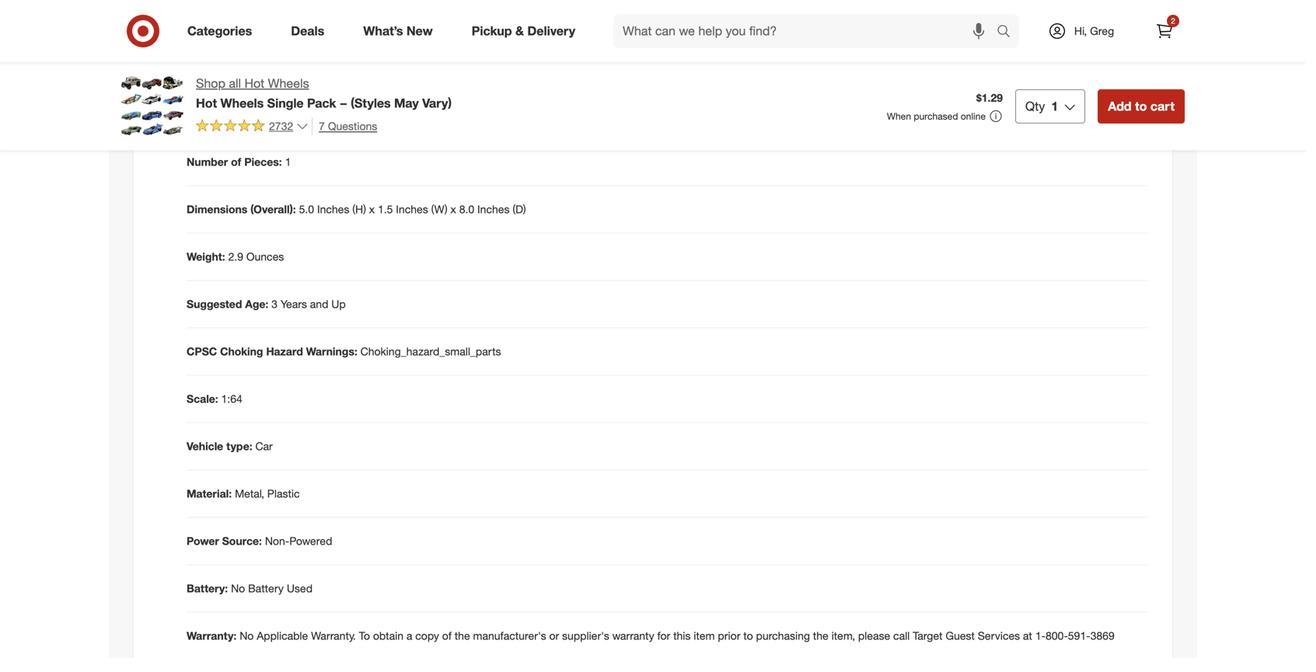 Task type: locate. For each thing, give the bounding box(es) containing it.
1 right pieces: on the top left of the page
[[285, 155, 291, 169]]

a left copy
[[407, 630, 412, 643]]

to right add
[[1135, 99, 1147, 114]]

2 horizontal spatial to
[[1135, 99, 1147, 114]]

of inside • with so many options, hot wheels vehicles make a great gift for kids and collectors of all ages
[[619, 33, 629, 47]]

no
[[231, 582, 245, 596], [240, 630, 254, 643]]

when purchased online
[[887, 110, 986, 122]]

0 vertical spatial no
[[231, 582, 245, 596]]

search button
[[990, 14, 1027, 51]]

obtain
[[373, 630, 404, 643]]

1 vertical spatial a
[[453, 33, 459, 47]]

0 vertical spatial a
[[380, 0, 386, 10]]

image of hot wheels single pack – (styles may vary) image
[[121, 75, 184, 137]]

1 horizontal spatial inches
[[396, 203, 428, 216]]

scale:
[[187, 392, 218, 406]]

0 vertical spatial •
[[202, 0, 208, 10]]

1 vertical spatial •
[[202, 33, 208, 47]]

of left pieces: on the top left of the page
[[231, 155, 241, 169]]

hot down the shop
[[196, 96, 217, 111]]

0 vertical spatial wheels
[[342, 33, 378, 47]]

1 vertical spatial to
[[1135, 99, 1147, 114]]

2
[[1171, 16, 1176, 26]]

choking_hazard_small_parts
[[361, 345, 501, 359]]

0 horizontal spatial wheels
[[221, 96, 264, 111]]

wheels up single at the top of the page
[[268, 76, 309, 91]]

no right "warranty:" on the bottom of page
[[240, 630, 254, 643]]

all
[[632, 33, 642, 47], [229, 76, 241, 91]]

1 vertical spatial wheels
[[268, 76, 309, 91]]

mini
[[211, 0, 231, 10]]

1:64
[[221, 392, 242, 406]]

material: metal, plastic
[[187, 487, 300, 501]]

2 horizontal spatial and
[[547, 33, 566, 47]]

add to cart button
[[1098, 89, 1185, 124]]

0 vertical spatial of
[[619, 33, 629, 47]]

manufacturer's
[[473, 630, 546, 643]]

1 horizontal spatial wheels
[[268, 76, 309, 91]]

&
[[516, 23, 524, 39]]

new
[[407, 23, 433, 39]]

0 horizontal spatial to
[[350, 0, 360, 10]]

1 horizontal spatial x
[[451, 203, 456, 216]]

0 horizontal spatial all
[[229, 76, 241, 91]]

the
[[448, 0, 463, 10], [455, 630, 470, 643], [813, 630, 829, 643]]

wheels up specifications
[[221, 96, 264, 111]]

2 horizontal spatial of
[[619, 33, 629, 47]]

wheels
[[342, 33, 378, 47], [268, 76, 309, 91], [221, 96, 264, 111]]

a
[[380, 0, 386, 10], [453, 33, 459, 47], [407, 630, 412, 643]]

1 vertical spatial and
[[547, 33, 566, 47]]

number
[[187, 155, 228, 169]]

categories
[[187, 23, 252, 39]]

• inside • with so many options, hot wheels vehicles make a great gift for kids and collectors of all ages
[[202, 33, 208, 47]]

0 vertical spatial to
[[350, 0, 360, 10]]

2 vertical spatial a
[[407, 630, 412, 643]]

collections
[[234, 0, 288, 10]]

qty
[[1026, 99, 1045, 114]]

no for applicable
[[240, 630, 254, 643]]

applicable
[[257, 630, 308, 643]]

2.9
[[228, 250, 243, 264]]

all inside the shop all hot wheels hot wheels single pack – (styles may vary)
[[229, 76, 241, 91]]

gift
[[490, 33, 505, 47]]

•
[[202, 0, 208, 10], [202, 33, 208, 47]]

a inside the • mini collections are themed to tell a story about the cars in that collection, like rescue, racing, cartoons, super heroes and others
[[380, 0, 386, 10]]

warranty.
[[311, 630, 356, 643]]

what's new link
[[350, 14, 452, 48]]

the left item, at the bottom right of the page
[[813, 630, 829, 643]]

themed
[[310, 0, 347, 10]]

all right the shop
[[229, 76, 241, 91]]

categories link
[[174, 14, 272, 48]]

2 • from the top
[[202, 33, 208, 47]]

cart
[[1151, 99, 1175, 114]]

3
[[272, 298, 278, 311]]

1 • from the top
[[202, 0, 208, 10]]

2 horizontal spatial inches
[[478, 203, 510, 216]]

0 horizontal spatial hot
[[196, 96, 217, 111]]

that
[[501, 0, 520, 10]]

1 horizontal spatial to
[[744, 630, 753, 643]]

and left up
[[310, 298, 328, 311]]

2 inches from the left
[[396, 203, 428, 216]]

1 x from the left
[[369, 203, 375, 216]]

inches left "(d)"
[[478, 203, 510, 216]]

supplier's
[[562, 630, 610, 643]]

this
[[674, 630, 691, 643]]

1 vertical spatial for
[[658, 630, 671, 643]]

pieces:
[[244, 155, 282, 169]]

hot down heroes
[[321, 33, 339, 47]]

(d)
[[513, 203, 526, 216]]

2 horizontal spatial wheels
[[342, 33, 378, 47]]

delivery
[[528, 23, 576, 39]]

for right gift
[[508, 33, 521, 47]]

1 right qty
[[1052, 99, 1059, 114]]

of
[[619, 33, 629, 47], [231, 155, 241, 169], [442, 630, 452, 643]]

warnings:
[[306, 345, 358, 359]]

non-
[[265, 535, 289, 548]]

copy
[[415, 630, 439, 643]]

all inside • with so many options, hot wheels vehicles make a great gift for kids and collectors of all ages
[[632, 33, 642, 47]]

2 horizontal spatial hot
[[321, 33, 339, 47]]

and right kids
[[547, 33, 566, 47]]

0 vertical spatial and
[[354, 11, 372, 25]]

and
[[354, 11, 372, 25], [547, 33, 566, 47], [310, 298, 328, 311]]

hot
[[321, 33, 339, 47], [245, 76, 265, 91], [196, 96, 217, 111]]

pickup
[[472, 23, 512, 39]]

0 vertical spatial all
[[632, 33, 642, 47]]

• inside the • mini collections are themed to tell a story about the cars in that collection, like rescue, racing, cartoons, super heroes and others
[[202, 0, 208, 10]]

to left tell
[[350, 0, 360, 10]]

all right collectors
[[632, 33, 642, 47]]

for left this
[[658, 630, 671, 643]]

services
[[978, 630, 1020, 643]]

of right collectors
[[619, 33, 629, 47]]

hot up 2732 'link'
[[245, 76, 265, 91]]

hot inside • with so many options, hot wheels vehicles make a great gift for kids and collectors of all ages
[[321, 33, 339, 47]]

• left with
[[202, 33, 208, 47]]

no left battery
[[231, 582, 245, 596]]

vary)
[[422, 96, 452, 111]]

inches right 1.5
[[396, 203, 428, 216]]

for
[[508, 33, 521, 47], [658, 630, 671, 643]]

1 horizontal spatial a
[[407, 630, 412, 643]]

power source: non-powered
[[187, 535, 332, 548]]

2 horizontal spatial a
[[453, 33, 459, 47]]

racing,
[[202, 11, 234, 25]]

• left "mini"
[[202, 0, 208, 10]]

hi,
[[1075, 24, 1087, 38]]

0 vertical spatial hot
[[321, 33, 339, 47]]

collectors
[[569, 33, 616, 47]]

0 horizontal spatial inches
[[317, 203, 349, 216]]

weight:
[[187, 250, 225, 264]]

2 vertical spatial to
[[744, 630, 753, 643]]

x left 8.0 on the left top
[[451, 203, 456, 216]]

what's
[[363, 23, 403, 39]]

0 horizontal spatial x
[[369, 203, 375, 216]]

for inside • with so many options, hot wheels vehicles make a great gift for kids and collectors of all ages
[[508, 33, 521, 47]]

1 vertical spatial all
[[229, 76, 241, 91]]

1 horizontal spatial 1
[[1052, 99, 1059, 114]]

options,
[[280, 33, 318, 47]]

inches
[[317, 203, 349, 216], [396, 203, 428, 216], [478, 203, 510, 216]]

1 horizontal spatial and
[[354, 11, 372, 25]]

0 horizontal spatial and
[[310, 298, 328, 311]]

1 vertical spatial of
[[231, 155, 241, 169]]

1 inches from the left
[[317, 203, 349, 216]]

0 horizontal spatial a
[[380, 0, 386, 10]]

inches left (h)
[[317, 203, 349, 216]]

battery
[[248, 582, 284, 596]]

cpsc choking hazard warnings: choking_hazard_small_parts
[[187, 345, 501, 359]]

wheels down heroes
[[342, 33, 378, 47]]

to right prior at bottom
[[744, 630, 753, 643]]

the inside the • mini collections are themed to tell a story about the cars in that collection, like rescue, racing, cartoons, super heroes and others
[[448, 0, 463, 10]]

x right (h)
[[369, 203, 375, 216]]

the left cars
[[448, 0, 463, 10]]

add to cart
[[1108, 99, 1175, 114]]

1 vertical spatial hot
[[245, 76, 265, 91]]

single
[[267, 96, 304, 111]]

1 vertical spatial no
[[240, 630, 254, 643]]

800-
[[1046, 630, 1068, 643]]

1 horizontal spatial all
[[632, 33, 642, 47]]

a right tell
[[380, 0, 386, 10]]

cpsc
[[187, 345, 217, 359]]

2 vertical spatial and
[[310, 298, 328, 311]]

0 horizontal spatial for
[[508, 33, 521, 47]]

super
[[286, 11, 314, 25]]

battery:
[[187, 582, 228, 596]]

a left great
[[453, 33, 459, 47]]

and down tell
[[354, 11, 372, 25]]

2 vertical spatial of
[[442, 630, 452, 643]]

of right copy
[[442, 630, 452, 643]]

guest
[[946, 630, 975, 643]]

0 vertical spatial for
[[508, 33, 521, 47]]

others
[[375, 11, 406, 25]]

car
[[255, 440, 273, 453]]

to inside button
[[1135, 99, 1147, 114]]

1 vertical spatial 1
[[285, 155, 291, 169]]



Task type: describe. For each thing, give the bounding box(es) containing it.
0 horizontal spatial 1
[[285, 155, 291, 169]]

7 questions
[[319, 119, 377, 133]]

warranty:
[[187, 630, 237, 643]]

3 inches from the left
[[478, 203, 510, 216]]

online
[[961, 110, 986, 122]]

suggested
[[187, 298, 242, 311]]

cars
[[466, 0, 487, 10]]

search
[[990, 25, 1027, 40]]

to inside the • mini collections are themed to tell a story about the cars in that collection, like rescue, racing, cartoons, super heroes and others
[[350, 0, 360, 10]]

age:
[[245, 298, 269, 311]]

pack
[[307, 96, 336, 111]]

to
[[359, 630, 370, 643]]

2732 link
[[196, 117, 309, 136]]

1-
[[1036, 630, 1046, 643]]

wheels inside • with so many options, hot wheels vehicles make a great gift for kids and collectors of all ages
[[342, 33, 378, 47]]

prior
[[718, 630, 741, 643]]

1 horizontal spatial of
[[442, 630, 452, 643]]

2 vertical spatial hot
[[196, 96, 217, 111]]

cartoons,
[[237, 11, 283, 25]]

questions
[[328, 119, 377, 133]]

2732
[[269, 119, 293, 133]]

metal,
[[235, 487, 264, 501]]

5.0
[[299, 203, 314, 216]]

warranty
[[613, 630, 654, 643]]

call
[[894, 630, 910, 643]]

in
[[490, 0, 498, 10]]

with
[[211, 33, 232, 47]]

like
[[576, 0, 592, 10]]

pickup & delivery
[[472, 23, 576, 39]]

up
[[332, 298, 346, 311]]

purchased
[[914, 110, 958, 122]]

0 horizontal spatial of
[[231, 155, 241, 169]]

no for battery
[[231, 582, 245, 596]]

• for • with so many options, hot wheels vehicles make a great gift for kids and collectors of all ages
[[202, 33, 208, 47]]

type:
[[226, 440, 252, 453]]

dimensions (overall): 5.0 inches (h) x 1.5 inches (w) x 8.0 inches (d)
[[187, 203, 526, 216]]

1 horizontal spatial hot
[[245, 76, 265, 91]]

(overall):
[[251, 203, 296, 216]]

greg
[[1090, 24, 1114, 38]]

2 x from the left
[[451, 203, 456, 216]]

number of pieces: 1
[[187, 155, 291, 169]]

power
[[187, 535, 219, 548]]

(h)
[[352, 203, 366, 216]]

vehicles
[[381, 33, 420, 47]]

2 vertical spatial wheels
[[221, 96, 264, 111]]

pickup & delivery link
[[459, 14, 595, 48]]

tell
[[363, 0, 377, 10]]

591-
[[1068, 630, 1091, 643]]

shop
[[196, 76, 225, 91]]

qty 1
[[1026, 99, 1059, 114]]

1.5
[[378, 203, 393, 216]]

What can we help you find? suggestions appear below search field
[[614, 14, 1001, 48]]

7 questions link
[[312, 117, 377, 135]]

2 link
[[1148, 14, 1182, 48]]

collection,
[[523, 0, 573, 10]]

material:
[[187, 487, 232, 501]]

great
[[462, 33, 487, 47]]

add
[[1108, 99, 1132, 114]]

item,
[[832, 630, 855, 643]]

hazard
[[266, 345, 303, 359]]

please
[[858, 630, 891, 643]]

heroes
[[317, 11, 351, 25]]

specifications button
[[146, 99, 1160, 148]]

ounces
[[246, 250, 284, 264]]

so
[[235, 33, 247, 47]]

(styles
[[351, 96, 391, 111]]

$1.29
[[977, 91, 1003, 105]]

vehicle type: car
[[187, 440, 273, 453]]

and inside the • mini collections are themed to tell a story about the cars in that collection, like rescue, racing, cartoons, super heroes and others
[[354, 11, 372, 25]]

years
[[281, 298, 307, 311]]

are
[[291, 0, 307, 10]]

specifications
[[187, 114, 286, 132]]

warranty: no applicable warranty. to obtain a copy of the manufacturer's or supplier's warranty for this item prior to purchasing the item, please call target guest services at 1-800-591-3869
[[187, 630, 1115, 643]]

and inside • with so many options, hot wheels vehicles make a great gift for kids and collectors of all ages
[[547, 33, 566, 47]]

or
[[549, 630, 559, 643]]

the right copy
[[455, 630, 470, 643]]

what's new
[[363, 23, 433, 39]]

source:
[[222, 535, 262, 548]]

may
[[394, 96, 419, 111]]

(w)
[[431, 203, 448, 216]]

scale: 1:64
[[187, 392, 242, 406]]

plastic
[[267, 487, 300, 501]]

• for • mini collections are themed to tell a story about the cars in that collection, like rescue, racing, cartoons, super heroes and others
[[202, 0, 208, 10]]

deals link
[[278, 14, 344, 48]]

choking
[[220, 345, 263, 359]]

shop all hot wheels hot wheels single pack – (styles may vary)
[[196, 76, 452, 111]]

1 horizontal spatial for
[[658, 630, 671, 643]]

• mini collections are themed to tell a story about the cars in that collection, like rescue, racing, cartoons, super heroes and others
[[202, 0, 630, 25]]

7
[[319, 119, 325, 133]]

ages
[[202, 49, 226, 62]]

8.0
[[459, 203, 475, 216]]

purchasing
[[756, 630, 810, 643]]

a inside • with so many options, hot wheels vehicles make a great gift for kids and collectors of all ages
[[453, 33, 459, 47]]

target
[[913, 630, 943, 643]]

0 vertical spatial 1
[[1052, 99, 1059, 114]]

make
[[423, 33, 450, 47]]

item
[[694, 630, 715, 643]]



Task type: vqa. For each thing, say whether or not it's contained in the screenshot.


